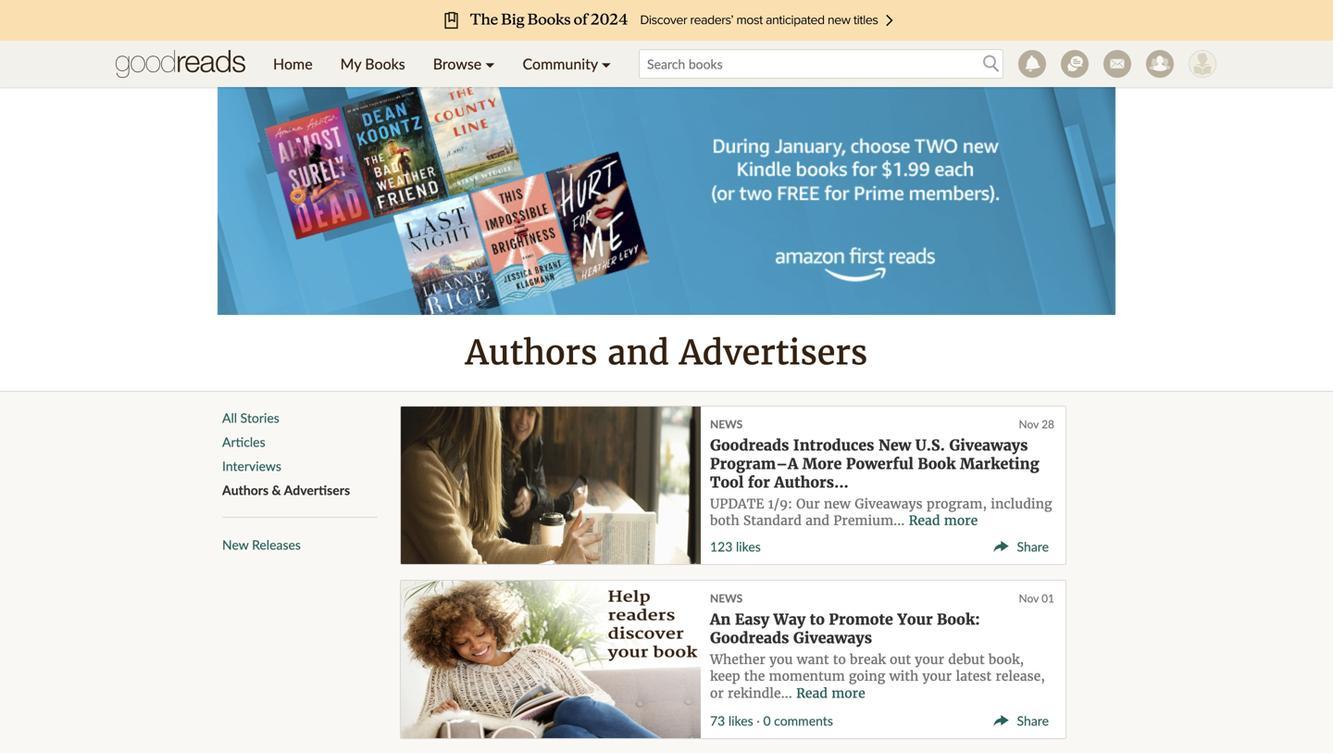 Task type: locate. For each thing, give the bounding box(es) containing it.
giveaways for new
[[855, 496, 923, 512]]

articles
[[222, 434, 265, 450]]

nov 28
[[1019, 417, 1055, 431]]

nov left 28
[[1019, 417, 1039, 431]]

Search for books to add to your shelves search field
[[639, 49, 1004, 79]]

read more link down program,
[[909, 512, 978, 529]]

giveaways for u.s.
[[950, 436, 1028, 455]]

more
[[945, 512, 978, 529], [832, 685, 866, 701]]

read
[[909, 512, 941, 529], [797, 685, 828, 701]]

0 horizontal spatial read more link
[[797, 685, 866, 701]]

share button for goodreads introduces new u.s. giveaways program–a more powerful book marketing tool for authors...
[[993, 538, 1057, 555]]

1 vertical spatial nov
[[1019, 591, 1039, 605]]

community ▾
[[523, 55, 611, 73]]

premium...
[[834, 512, 905, 529]]

▾ for community ▾
[[602, 55, 611, 73]]

0 horizontal spatial advertisers
[[284, 482, 350, 498]]

giveaways down nov 28
[[950, 436, 1028, 455]]

2 news from the top
[[710, 591, 743, 605]]

read down program,
[[909, 512, 941, 529]]

0 horizontal spatial ▾
[[486, 55, 495, 73]]

1 vertical spatial read more
[[797, 685, 866, 701]]

1 share from the top
[[1017, 538, 1049, 554]]

1 vertical spatial more
[[832, 685, 866, 701]]

0 vertical spatial more
[[945, 512, 978, 529]]

nov for goodreads introduces new u.s. giveaways program–a more powerful book marketing tool for authors...
[[1019, 417, 1039, 431]]

1 vertical spatial giveaways
[[855, 496, 923, 512]]

1 nov from the top
[[1019, 417, 1039, 431]]

0 vertical spatial new
[[879, 436, 912, 455]]

73 likes · 0 comments
[[710, 713, 833, 728]]

your
[[915, 651, 945, 668], [923, 668, 952, 685]]

share button down release,
[[993, 710, 1057, 729]]

to right want
[[833, 651, 846, 668]]

1 vertical spatial to
[[833, 651, 846, 668]]

goodreads introduces new u.s. giveaways program–a more powerful book marketing tool for authors and publishers image
[[401, 407, 701, 564]]

new left u.s.
[[879, 436, 912, 455]]

0 vertical spatial share
[[1017, 538, 1049, 554]]

1 vertical spatial and
[[806, 512, 830, 529]]

0 horizontal spatial to
[[810, 610, 825, 629]]

1 horizontal spatial read
[[909, 512, 941, 529]]

break
[[850, 651, 886, 668]]

giveaways inside update 1/9: our new giveaways program, including both standard and premium...
[[855, 496, 923, 512]]

keep
[[710, 668, 741, 685]]

giveaways up want
[[794, 629, 873, 647]]

stories
[[241, 410, 280, 426]]

all
[[222, 410, 237, 426]]

1 vertical spatial goodreads
[[710, 629, 790, 647]]

2 share button from the top
[[993, 710, 1057, 729]]

0 horizontal spatial more
[[832, 685, 866, 701]]

advertisers inside all stories articles interviews authors & advertisers
[[284, 482, 350, 498]]

0 vertical spatial nov
[[1019, 417, 1039, 431]]

1 share button from the top
[[993, 536, 1057, 555]]

whether you want to break out your debut book, keep the momentum going with your latest release, or rekindle...
[[710, 651, 1046, 701]]

28
[[1042, 417, 1055, 431]]

1 vertical spatial read
[[797, 685, 828, 701]]

goodreads up whether
[[710, 629, 790, 647]]

share button down "including"
[[993, 538, 1057, 555]]

community ▾ button
[[509, 41, 625, 87]]

0 vertical spatial news
[[710, 417, 743, 431]]

out
[[890, 651, 911, 668]]

goodreads introduces new u.s. giveaways program–a more powerful book marketing tool for authors...
[[710, 436, 1040, 492]]

0 horizontal spatial read more
[[797, 685, 866, 701]]

authors
[[466, 332, 598, 374], [222, 482, 269, 498]]

2 nov from the top
[[1019, 591, 1039, 605]]

advertisers
[[680, 332, 868, 374], [284, 482, 350, 498]]

update 1/9: our new giveaways program, including both standard and premium...
[[710, 496, 1053, 529]]

1 horizontal spatial ▾
[[602, 55, 611, 73]]

advertisement element
[[218, 83, 1116, 315]]

goodreads inside the goodreads introduces new u.s. giveaways program–a more powerful book marketing tool for authors...
[[710, 436, 790, 455]]

giveaways inside the goodreads introduces new u.s. giveaways program–a more powerful book marketing tool for authors...
[[950, 436, 1028, 455]]

read down momentum
[[797, 685, 828, 701]]

john smith image
[[1189, 50, 1217, 78]]

0 vertical spatial to
[[810, 610, 825, 629]]

likes for 73
[[729, 713, 754, 728]]

want
[[797, 651, 830, 668]]

share button
[[993, 536, 1057, 555], [993, 710, 1057, 729]]

1 horizontal spatial and
[[806, 512, 830, 529]]

including
[[991, 496, 1053, 512]]

news for goodreads
[[710, 417, 743, 431]]

goodreads inside an easy way to promote your book: goodreads giveaways
[[710, 629, 790, 647]]

0 vertical spatial share button
[[993, 536, 1057, 555]]

my
[[341, 55, 361, 73]]

1 vertical spatial news
[[710, 591, 743, 605]]

book:
[[937, 610, 981, 629]]

likes right 123
[[736, 538, 761, 554]]

inbox image
[[1104, 50, 1132, 78]]

▾ inside popup button
[[486, 55, 495, 73]]

your right with
[[923, 668, 952, 685]]

share button for an easy way to promote your book: goodreads giveaways
[[993, 710, 1057, 729]]

▾ right browse
[[486, 55, 495, 73]]

0 vertical spatial authors
[[466, 332, 598, 374]]

1 horizontal spatial read more
[[909, 512, 978, 529]]

0 vertical spatial share button
[[993, 538, 1057, 555]]

likes for 123
[[736, 538, 761, 554]]

your right out
[[915, 651, 945, 668]]

0 vertical spatial read more
[[909, 512, 978, 529]]

1 ▾ from the left
[[486, 55, 495, 73]]

likes left ·
[[729, 713, 754, 728]]

more for giveaways
[[832, 685, 866, 701]]

share down release,
[[1017, 713, 1049, 728]]

2 share from the top
[[1017, 713, 1049, 728]]

0 horizontal spatial authors
[[222, 482, 269, 498]]

1 horizontal spatial to
[[833, 651, 846, 668]]

news up an
[[710, 591, 743, 605]]

news
[[710, 417, 743, 431], [710, 591, 743, 605]]

books
[[365, 55, 405, 73]]

1 horizontal spatial more
[[945, 512, 978, 529]]

1 vertical spatial new
[[222, 537, 249, 552]]

0 vertical spatial giveaways
[[950, 436, 1028, 455]]

nov left 01
[[1019, 591, 1039, 605]]

0 vertical spatial read
[[909, 512, 941, 529]]

1 vertical spatial authors
[[222, 482, 269, 498]]

share button down release,
[[993, 712, 1057, 729]]

0 vertical spatial read more link
[[909, 512, 978, 529]]

comments
[[774, 713, 833, 728]]

new left releases at the left of the page
[[222, 537, 249, 552]]

1 horizontal spatial read more link
[[909, 512, 978, 529]]

share button
[[993, 538, 1057, 555], [993, 712, 1057, 729]]

news up program–a
[[710, 417, 743, 431]]

▾ right community at the top
[[602, 55, 611, 73]]

2 goodreads from the top
[[710, 629, 790, 647]]

1 horizontal spatial authors
[[466, 332, 598, 374]]

▾ for browse ▾
[[486, 55, 495, 73]]

1 vertical spatial advertisers
[[284, 482, 350, 498]]

to right way
[[810, 610, 825, 629]]

promote
[[829, 610, 894, 629]]

1 goodreads from the top
[[710, 436, 790, 455]]

browse
[[433, 55, 482, 73]]

and
[[608, 332, 670, 374], [806, 512, 830, 529]]

menu
[[259, 41, 625, 87]]

new releases link
[[222, 537, 301, 552]]

▾
[[486, 55, 495, 73], [602, 55, 611, 73]]

my books link
[[327, 41, 419, 87]]

share button down "including"
[[993, 536, 1057, 555]]

new releases
[[222, 537, 301, 552]]

both
[[710, 512, 740, 529]]

share down "including"
[[1017, 538, 1049, 554]]

an easy way to promote your book: goodreads giveaways image
[[401, 581, 701, 738]]

read more down momentum
[[797, 685, 866, 701]]

likes
[[736, 538, 761, 554], [729, 713, 754, 728]]

1 horizontal spatial advertisers
[[680, 332, 868, 374]]

1 vertical spatial share button
[[993, 710, 1057, 729]]

standard
[[744, 512, 802, 529]]

my books
[[341, 55, 405, 73]]

giveaways inside an easy way to promote your book: goodreads giveaways
[[794, 629, 873, 647]]

goodreads introduces new u.s. giveaways program–a more powerful book marketing tool for authors... link
[[710, 436, 1040, 492]]

1 vertical spatial share button
[[993, 712, 1057, 729]]

0 vertical spatial and
[[608, 332, 670, 374]]

to inside the whether you want to break out your debut book, keep the momentum going with your latest release, or rekindle...
[[833, 651, 846, 668]]

0 vertical spatial goodreads
[[710, 436, 790, 455]]

1 vertical spatial likes
[[729, 713, 754, 728]]

0 horizontal spatial new
[[222, 537, 249, 552]]

0 horizontal spatial and
[[608, 332, 670, 374]]

goodreads up 'for'
[[710, 436, 790, 455]]

release,
[[996, 668, 1046, 685]]

nov for an easy way to promote your book: goodreads giveaways
[[1019, 591, 1039, 605]]

1 news from the top
[[710, 417, 743, 431]]

nov
[[1019, 417, 1039, 431], [1019, 591, 1039, 605]]

giveaways up premium...
[[855, 496, 923, 512]]

new
[[879, 436, 912, 455], [222, 537, 249, 552]]

1 share button from the top
[[993, 538, 1057, 555]]

book
[[918, 455, 956, 473]]

latest
[[956, 668, 992, 685]]

interviews link
[[222, 458, 281, 474]]

marketing
[[960, 455, 1040, 473]]

read more down program,
[[909, 512, 978, 529]]

0 horizontal spatial read
[[797, 685, 828, 701]]

▾ inside dropdown button
[[602, 55, 611, 73]]

to inside an easy way to promote your book: goodreads giveaways
[[810, 610, 825, 629]]

giveaways
[[950, 436, 1028, 455], [855, 496, 923, 512], [794, 629, 873, 647]]

more down the going at bottom right
[[832, 685, 866, 701]]

goodreads
[[710, 436, 790, 455], [710, 629, 790, 647]]

1 vertical spatial share
[[1017, 713, 1049, 728]]

read more
[[909, 512, 978, 529], [797, 685, 866, 701]]

authors inside all stories articles interviews authors & advertisers
[[222, 482, 269, 498]]

2 vertical spatial giveaways
[[794, 629, 873, 647]]

read more link
[[909, 512, 978, 529], [797, 685, 866, 701]]

0 vertical spatial likes
[[736, 538, 761, 554]]

1 horizontal spatial new
[[879, 436, 912, 455]]

0 vertical spatial advertisers
[[680, 332, 868, 374]]

0 comments link
[[764, 713, 833, 728]]

authors...
[[775, 473, 849, 492]]

all stories articles interviews authors & advertisers
[[222, 410, 350, 498]]

more down program,
[[945, 512, 978, 529]]

read more for book
[[909, 512, 978, 529]]

our
[[797, 496, 820, 512]]

with
[[890, 668, 919, 685]]

1 vertical spatial read more link
[[797, 685, 866, 701]]

read more link down momentum
[[797, 685, 866, 701]]

2 share button from the top
[[993, 712, 1057, 729]]

2 ▾ from the left
[[602, 55, 611, 73]]

share for goodreads introduces new u.s. giveaways program–a more powerful book marketing tool for authors...
[[1017, 538, 1049, 554]]



Task type: describe. For each thing, give the bounding box(es) containing it.
read more link for giveaways
[[797, 685, 866, 701]]

home link
[[259, 41, 327, 87]]

news for an
[[710, 591, 743, 605]]

nov 01
[[1019, 591, 1055, 605]]

Search books text field
[[639, 49, 1004, 79]]

·
[[757, 713, 760, 728]]

read for book
[[909, 512, 941, 529]]

browse ▾ button
[[419, 41, 509, 87]]

momentum
[[769, 668, 845, 685]]

an easy way to promote your book: goodreads giveaways
[[710, 610, 981, 647]]

friend requests image
[[1147, 50, 1174, 78]]

and inside update 1/9: our new giveaways program, including both standard and premium...
[[806, 512, 830, 529]]

share button for an easy way to promote your book: goodreads giveaways
[[993, 712, 1057, 729]]

powerful
[[846, 455, 914, 473]]

73 likes link
[[710, 713, 754, 728]]

read for giveaways
[[797, 685, 828, 701]]

way
[[774, 610, 806, 629]]

share button for goodreads introduces new u.s. giveaways program–a more powerful book marketing tool for authors...
[[993, 536, 1057, 555]]

community
[[523, 55, 598, 73]]

for
[[748, 473, 770, 492]]

&
[[272, 482, 281, 498]]

authors & advertisers link
[[222, 482, 350, 498]]

tool
[[710, 473, 744, 492]]

whether
[[710, 651, 766, 668]]

your
[[898, 610, 933, 629]]

to for promote
[[810, 610, 825, 629]]

rekindle...
[[728, 685, 793, 701]]

interviews
[[222, 458, 281, 474]]

all stories link
[[222, 410, 280, 426]]

123 likes link
[[710, 538, 761, 554]]

new inside the goodreads introduces new u.s. giveaways program–a more powerful book marketing tool for authors...
[[879, 436, 912, 455]]

articles link
[[222, 434, 265, 450]]

nov 28 link
[[1019, 417, 1055, 431]]

nov 01 link
[[1019, 591, 1055, 605]]

to for break
[[833, 651, 846, 668]]

releases
[[252, 537, 301, 552]]

read more for giveaways
[[797, 685, 866, 701]]

an easy way to promote your book: goodreads giveaways link
[[710, 610, 981, 647]]

update
[[710, 496, 765, 512]]

the
[[744, 668, 765, 685]]

debut
[[949, 651, 985, 668]]

menu containing home
[[259, 41, 625, 87]]

my group discussions image
[[1061, 50, 1089, 78]]

new
[[824, 496, 851, 512]]

book,
[[989, 651, 1025, 668]]

program–a
[[710, 455, 799, 473]]

you
[[770, 651, 793, 668]]

an
[[710, 610, 731, 629]]

authors and advertisers
[[466, 332, 868, 374]]

read more link for book
[[909, 512, 978, 529]]

or
[[710, 685, 724, 701]]

123 likes
[[710, 538, 761, 554]]

0
[[764, 713, 771, 728]]

more for book
[[945, 512, 978, 529]]

1/9:
[[769, 496, 793, 512]]

authors and advertisers link
[[0, 315, 1334, 391]]

123
[[710, 538, 733, 554]]

going
[[849, 668, 886, 685]]

easy
[[735, 610, 770, 629]]

browse ▾
[[433, 55, 495, 73]]

more
[[803, 455, 842, 473]]

program,
[[927, 496, 987, 512]]

share for an easy way to promote your book: goodreads giveaways
[[1017, 713, 1049, 728]]

notifications image
[[1019, 50, 1047, 78]]

introduces
[[794, 436, 875, 455]]

home
[[273, 55, 313, 73]]

73
[[710, 713, 725, 728]]

u.s.
[[916, 436, 946, 455]]

01
[[1042, 591, 1055, 605]]



Task type: vqa. For each thing, say whether or not it's contained in the screenshot.
view in the Romantasy View Results →
no



